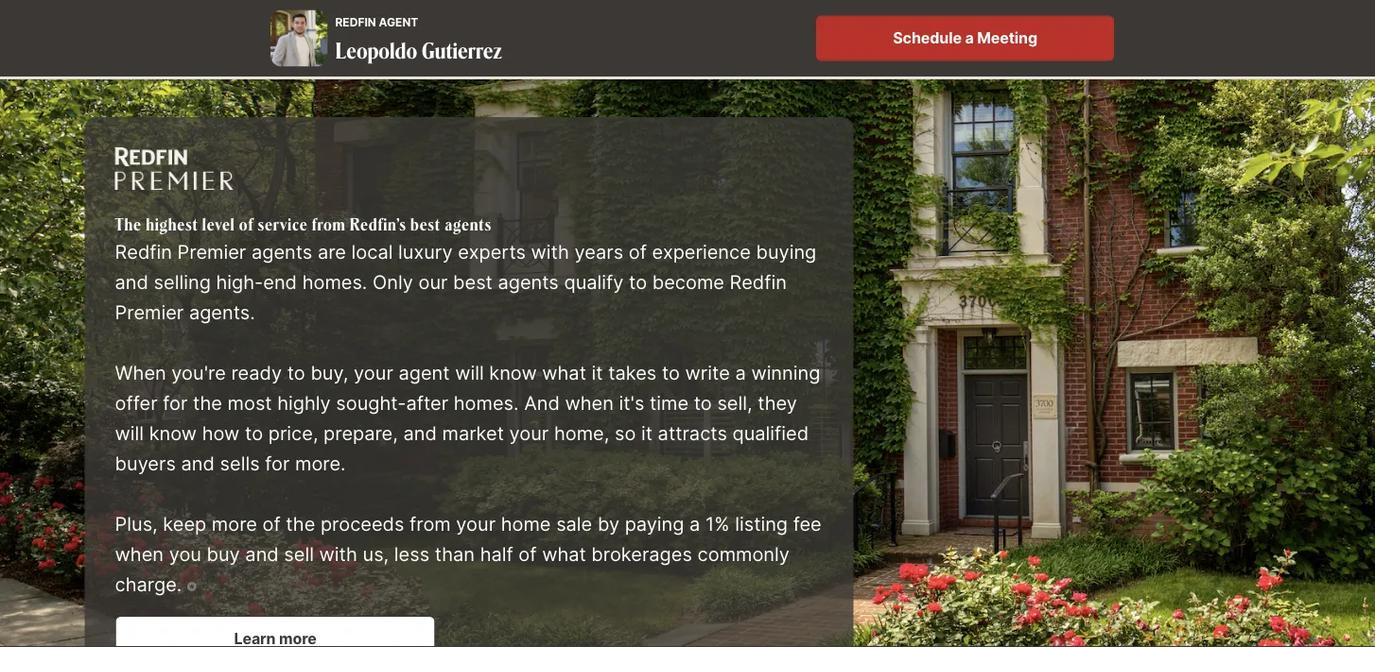Task type: describe. For each thing, give the bounding box(es) containing it.
redfin for agents
[[115, 240, 172, 263]]

when you're ready to buy, your agent will know what it takes to write a winning offer for the most highly sought-after homes. and when it's time to sell, they will know how to price, prepare, and market your home, so it attracts qualified buyers and sells for more.
[[115, 361, 820, 475]]

redfin for leopoldo
[[335, 15, 376, 29]]

proceeds
[[321, 512, 404, 536]]

experts
[[458, 240, 526, 263]]

leopoldo
[[335, 35, 417, 64]]

homes. inside redfin premier agents are local luxury experts with years of experience buying and selling high-end homes. only our best agents qualify to become redfin premier agents.
[[302, 270, 367, 294]]

redfin premier image
[[115, 147, 233, 190]]

0 horizontal spatial agents
[[251, 240, 312, 263]]

1 horizontal spatial know
[[489, 361, 537, 384]]

2 vertical spatial agents
[[498, 270, 559, 294]]

schedule a meeting button
[[816, 16, 1114, 61]]

home
[[501, 512, 551, 536]]

and inside plus, keep more of the proceeds from your home sale by paying a 1% listing fee when you buy and sell with us, less than half of what brokerages commonly charge.
[[245, 543, 279, 566]]

to up highly at the bottom left
[[287, 361, 305, 384]]

attracts
[[658, 422, 727, 445]]

of right level
[[239, 213, 254, 235]]

schedule
[[893, 29, 962, 47]]

agent
[[399, 361, 450, 384]]

sells
[[220, 452, 260, 475]]

level
[[202, 213, 235, 235]]

highest
[[146, 213, 198, 235]]

of right more
[[263, 512, 281, 536]]

by
[[598, 512, 620, 536]]

our
[[418, 270, 448, 294]]

keep
[[163, 512, 206, 536]]

less
[[394, 543, 430, 566]]

the highest level of service from redfin's best agents
[[115, 213, 492, 235]]

to up time
[[662, 361, 680, 384]]

a inside when you're ready to buy, your agent will know what it takes to write a winning offer for the most highly sought-after homes. and when it's time to sell, they will know how to price, prepare, and market your home, so it attracts qualified buyers and sells for more.
[[735, 361, 746, 384]]

homes. inside when you're ready to buy, your agent will know what it takes to write a winning offer for the most highly sought-after homes. and when it's time to sell, they will know how to price, prepare, and market your home, so it attracts qualified buyers and sells for more.
[[454, 391, 519, 415]]

agent
[[379, 15, 418, 29]]

0 horizontal spatial from
[[312, 213, 346, 235]]

highly
[[277, 391, 331, 415]]

winning
[[751, 361, 820, 384]]

a inside plus, keep more of the proceeds from your home sale by paying a 1% listing fee when you buy and sell with us, less than half of what brokerages commonly charge.
[[690, 512, 700, 536]]

buy
[[207, 543, 240, 566]]

from inside plus, keep more of the proceeds from your home sale by paying a 1% listing fee when you buy and sell with us, less than half of what brokerages commonly charge.
[[410, 512, 451, 536]]

schedule a meeting
[[893, 29, 1038, 47]]

1 vertical spatial will
[[115, 422, 144, 445]]

years
[[575, 240, 623, 263]]

0 vertical spatial will
[[455, 361, 484, 384]]

what inside plus, keep more of the proceeds from your home sale by paying a 1% listing fee when you buy and sell with us, less than half of what brokerages commonly charge.
[[542, 543, 586, 566]]

leopoldo gutierrez, redfin agent image
[[271, 10, 328, 67]]

prepare,
[[324, 422, 398, 445]]

when
[[115, 361, 166, 384]]

sale
[[556, 512, 592, 536]]

a inside schedule a meeting button
[[965, 29, 974, 47]]

commonly
[[698, 543, 790, 566]]

us,
[[363, 543, 389, 566]]

1 vertical spatial your
[[509, 422, 549, 445]]

1%
[[706, 512, 730, 536]]

redfin premier agents are local luxury experts with years of experience buying and selling high-end homes. only our best agents qualify to become redfin premier agents.
[[115, 240, 817, 324]]

with inside plus, keep more of the proceeds from your home sale by paying a 1% listing fee when you buy and sell with us, less than half of what brokerages commonly charge.
[[319, 543, 357, 566]]

brokerages
[[591, 543, 692, 566]]

high-
[[216, 270, 263, 294]]

you're
[[172, 361, 226, 384]]

home,
[[554, 422, 609, 445]]

2 horizontal spatial redfin
[[730, 270, 787, 294]]

buyers
[[115, 452, 176, 475]]

0 horizontal spatial best
[[411, 213, 441, 235]]

only
[[373, 270, 413, 294]]

and
[[524, 391, 560, 415]]



Task type: vqa. For each thing, say whether or not it's contained in the screenshot.
submit search image
no



Task type: locate. For each thing, give the bounding box(es) containing it.
2 horizontal spatial your
[[509, 422, 549, 445]]

become
[[652, 270, 724, 294]]

1 horizontal spatial your
[[456, 512, 496, 536]]

more
[[212, 512, 257, 536]]

the inside plus, keep more of the proceeds from your home sale by paying a 1% listing fee when you buy and sell with us, less than half of what brokerages commonly charge.
[[286, 512, 315, 536]]

and left sell
[[245, 543, 279, 566]]

0 vertical spatial your
[[354, 361, 393, 384]]

after
[[406, 391, 448, 415]]

1 vertical spatial a
[[735, 361, 746, 384]]

2 horizontal spatial agents
[[498, 270, 559, 294]]

0 vertical spatial it
[[592, 361, 603, 384]]

1 horizontal spatial agents
[[445, 213, 492, 235]]

plus, keep more of the proceeds from your home sale by paying a 1% listing fee when you buy and sell with us, less than half of what brokerages commonly charge.
[[115, 512, 822, 596]]

when inside plus, keep more of the proceeds from your home sale by paying a 1% listing fee when you buy and sell with us, less than half of what brokerages commonly charge.
[[115, 543, 164, 566]]

your
[[354, 361, 393, 384], [509, 422, 549, 445], [456, 512, 496, 536]]

1 vertical spatial know
[[149, 422, 197, 445]]

when up 'home,' in the bottom of the page
[[565, 391, 614, 415]]

your up sought- at the left
[[354, 361, 393, 384]]

1 vertical spatial agents
[[251, 240, 312, 263]]

time
[[650, 391, 689, 415]]

1 horizontal spatial a
[[735, 361, 746, 384]]

qualify
[[564, 270, 624, 294]]

your down the and
[[509, 422, 549, 445]]

gutierrez
[[422, 35, 502, 64]]

write
[[685, 361, 730, 384]]

agents down experts
[[498, 270, 559, 294]]

offer
[[115, 391, 158, 415]]

experience
[[652, 240, 751, 263]]

of right years at top left
[[629, 240, 647, 263]]

from
[[312, 213, 346, 235], [410, 512, 451, 536]]

and down how on the left of the page
[[181, 452, 215, 475]]

0 vertical spatial premier
[[177, 240, 246, 263]]

know up buyers
[[149, 422, 197, 445]]

the inside when you're ready to buy, your agent will know what it takes to write a winning offer for the most highly sought-after homes. and when it's time to sell, they will know how to price, prepare, and market your home, so it attracts qualified buyers and sells for more.
[[193, 391, 222, 415]]

with
[[531, 240, 569, 263], [319, 543, 357, 566]]

of
[[239, 213, 254, 235], [629, 240, 647, 263], [263, 512, 281, 536], [519, 543, 537, 566]]

it right so
[[641, 422, 653, 445]]

1 vertical spatial redfin
[[115, 240, 172, 263]]

for down price,
[[265, 452, 290, 475]]

1 horizontal spatial will
[[455, 361, 484, 384]]

1 horizontal spatial when
[[565, 391, 614, 415]]

to down write
[[694, 391, 712, 415]]

1 vertical spatial premier
[[115, 301, 184, 324]]

with inside redfin premier agents are local luxury experts with years of experience buying and selling high-end homes. only our best agents qualify to become redfin premier agents.
[[531, 240, 569, 263]]

1 vertical spatial the
[[286, 512, 315, 536]]

0 vertical spatial best
[[411, 213, 441, 235]]

homes. down are
[[302, 270, 367, 294]]

they
[[758, 391, 797, 415]]

more.
[[295, 452, 346, 475]]

0 vertical spatial from
[[312, 213, 346, 235]]

homes. up market
[[454, 391, 519, 415]]

to
[[629, 270, 647, 294], [287, 361, 305, 384], [662, 361, 680, 384], [694, 391, 712, 415], [245, 422, 263, 445]]

what
[[542, 361, 586, 384], [542, 543, 586, 566]]

buy,
[[311, 361, 349, 384]]

plus,
[[115, 512, 158, 536]]

it's
[[619, 391, 644, 415]]

2 vertical spatial your
[[456, 512, 496, 536]]

the
[[115, 213, 142, 235]]

what down "sale"
[[542, 543, 586, 566]]

1 vertical spatial for
[[265, 452, 290, 475]]

0 horizontal spatial when
[[115, 543, 164, 566]]

the down you're at the left
[[193, 391, 222, 415]]

selling
[[154, 270, 211, 294]]

qualified
[[733, 422, 809, 445]]

1 vertical spatial homes.
[[454, 391, 519, 415]]

0 horizontal spatial will
[[115, 422, 144, 445]]

1 vertical spatial best
[[453, 270, 493, 294]]

your inside plus, keep more of the proceeds from your home sale by paying a 1% listing fee when you buy and sell with us, less than half of what brokerages commonly charge.
[[456, 512, 496, 536]]

1 vertical spatial from
[[410, 512, 451, 536]]

premier down selling
[[115, 301, 184, 324]]

a
[[965, 29, 974, 47], [735, 361, 746, 384], [690, 512, 700, 536]]

paying
[[625, 512, 684, 536]]

best
[[411, 213, 441, 235], [453, 270, 493, 294]]

0 vertical spatial redfin
[[335, 15, 376, 29]]

0 horizontal spatial know
[[149, 422, 197, 445]]

homes.
[[302, 270, 367, 294], [454, 391, 519, 415]]

redfin up leopoldo at the left
[[335, 15, 376, 29]]

a up sell,
[[735, 361, 746, 384]]

how
[[202, 422, 240, 445]]

meeting
[[977, 29, 1038, 47]]

0 horizontal spatial for
[[163, 391, 188, 415]]

from up less
[[410, 512, 451, 536]]

1 horizontal spatial redfin
[[335, 15, 376, 29]]

will
[[455, 361, 484, 384], [115, 422, 144, 445]]

sell,
[[717, 391, 752, 415]]

fee
[[793, 512, 822, 536]]

and left selling
[[115, 270, 148, 294]]

0 horizontal spatial the
[[193, 391, 222, 415]]

it
[[592, 361, 603, 384], [641, 422, 653, 445]]

will down offer
[[115, 422, 144, 445]]

the
[[193, 391, 222, 415], [286, 512, 315, 536]]

2 horizontal spatial a
[[965, 29, 974, 47]]

1 vertical spatial what
[[542, 543, 586, 566]]

it left takes at the bottom left
[[592, 361, 603, 384]]

you
[[169, 543, 201, 566]]

0 horizontal spatial redfin
[[115, 240, 172, 263]]

0 vertical spatial a
[[965, 29, 974, 47]]

0 vertical spatial homes.
[[302, 270, 367, 294]]

end
[[263, 270, 297, 294]]

and inside redfin premier agents are local luxury experts with years of experience buying and selling high-end homes. only our best agents qualify to become redfin premier agents.
[[115, 270, 148, 294]]

to right qualify
[[629, 270, 647, 294]]

1 horizontal spatial best
[[453, 270, 493, 294]]

2 vertical spatial redfin
[[730, 270, 787, 294]]

best down experts
[[453, 270, 493, 294]]

1 vertical spatial with
[[319, 543, 357, 566]]

0 horizontal spatial your
[[354, 361, 393, 384]]

1 horizontal spatial homes.
[[454, 391, 519, 415]]

0 vertical spatial for
[[163, 391, 188, 415]]

the up sell
[[286, 512, 315, 536]]

your up half
[[456, 512, 496, 536]]

luxury
[[398, 240, 453, 263]]

agents down service
[[251, 240, 312, 263]]

1 vertical spatial it
[[641, 422, 653, 445]]

1 horizontal spatial for
[[265, 452, 290, 475]]

1 horizontal spatial from
[[410, 512, 451, 536]]

redfin's
[[350, 213, 406, 235]]

and
[[115, 270, 148, 294], [403, 422, 437, 445], [181, 452, 215, 475], [245, 543, 279, 566]]

most
[[228, 391, 272, 415]]

know up the and
[[489, 361, 537, 384]]

listing
[[735, 512, 788, 536]]

premier down level
[[177, 240, 246, 263]]

sell
[[284, 543, 314, 566]]

price,
[[268, 422, 318, 445]]

with left 'us,'
[[319, 543, 357, 566]]

agents.
[[189, 301, 255, 324]]

when down plus,
[[115, 543, 164, 566]]

to down most
[[245, 422, 263, 445]]

charge.
[[115, 573, 182, 596]]

0 horizontal spatial with
[[319, 543, 357, 566]]

for down you're at the left
[[163, 391, 188, 415]]

a left 'meeting'
[[965, 29, 974, 47]]

redfin down buying
[[730, 270, 787, 294]]

sought-
[[336, 391, 406, 415]]

of inside redfin premier agents are local luxury experts with years of experience buying and selling high-end homes. only our best agents qualify to become redfin premier agents.
[[629, 240, 647, 263]]

a left 1%
[[690, 512, 700, 536]]

1 vertical spatial when
[[115, 543, 164, 566]]

from up are
[[312, 213, 346, 235]]

are
[[318, 240, 346, 263]]

will right the agent
[[455, 361, 484, 384]]

0 horizontal spatial homes.
[[302, 270, 367, 294]]

when
[[565, 391, 614, 415], [115, 543, 164, 566]]

what inside when you're ready to buy, your agent will know what it takes to write a winning offer for the most highly sought-after homes. and when it's time to sell, they will know how to price, prepare, and market your home, so it attracts qualified buyers and sells for more.
[[542, 361, 586, 384]]

half
[[480, 543, 513, 566]]

0 vertical spatial when
[[565, 391, 614, 415]]

local
[[351, 240, 393, 263]]

1 horizontal spatial the
[[286, 512, 315, 536]]

to inside redfin premier agents are local luxury experts with years of experience buying and selling high-end homes. only our best agents qualify to become redfin premier agents.
[[629, 270, 647, 294]]

ready
[[231, 361, 282, 384]]

redfin agent leopoldo gutierrez
[[335, 15, 502, 64]]

when inside when you're ready to buy, your agent will know what it takes to write a winning offer for the most highly sought-after homes. and when it's time to sell, they will know how to price, prepare, and market your home, so it attracts qualified buyers and sells for more.
[[565, 391, 614, 415]]

0 vertical spatial agents
[[445, 213, 492, 235]]

so
[[615, 422, 636, 445]]

2 what from the top
[[542, 543, 586, 566]]

what up the and
[[542, 361, 586, 384]]

redfin down the
[[115, 240, 172, 263]]

market
[[442, 422, 504, 445]]

0 vertical spatial know
[[489, 361, 537, 384]]

1 horizontal spatial it
[[641, 422, 653, 445]]

0 vertical spatial the
[[193, 391, 222, 415]]

service
[[258, 213, 308, 235]]

of down home
[[519, 543, 537, 566]]

premier
[[177, 240, 246, 263], [115, 301, 184, 324]]

redfin inside redfin agent leopoldo gutierrez
[[335, 15, 376, 29]]

2 vertical spatial a
[[690, 512, 700, 536]]

takes
[[608, 361, 657, 384]]

0 vertical spatial what
[[542, 361, 586, 384]]

with left years at top left
[[531, 240, 569, 263]]

1 horizontal spatial with
[[531, 240, 569, 263]]

and down after
[[403, 422, 437, 445]]

best up luxury
[[411, 213, 441, 235]]

0 horizontal spatial it
[[592, 361, 603, 384]]

know
[[489, 361, 537, 384], [149, 422, 197, 445]]

buying
[[756, 240, 817, 263]]

best inside redfin premier agents are local luxury experts with years of experience buying and selling high-end homes. only our best agents qualify to become redfin premier agents.
[[453, 270, 493, 294]]

agents up experts
[[445, 213, 492, 235]]

0 vertical spatial with
[[531, 240, 569, 263]]

for
[[163, 391, 188, 415], [265, 452, 290, 475]]

0 horizontal spatial a
[[690, 512, 700, 536]]

1 what from the top
[[542, 361, 586, 384]]

agents
[[445, 213, 492, 235], [251, 240, 312, 263], [498, 270, 559, 294]]

redfin
[[335, 15, 376, 29], [115, 240, 172, 263], [730, 270, 787, 294]]

than
[[435, 543, 475, 566]]



